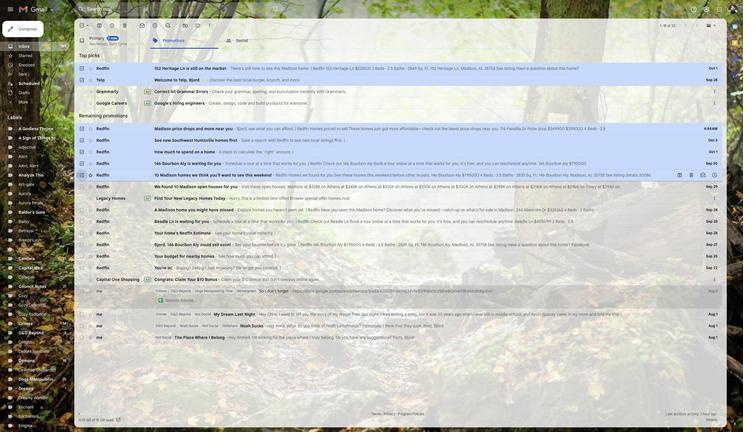 Task type: locate. For each thing, give the bounding box(es) containing it.
cozy for cozy radiance
[[19, 312, 28, 317]]

25 inside labels navigation
[[62, 377, 66, 382]]

delight down d&d beyond "link"
[[19, 340, 32, 345]]

28 for explore homes you haven't seen yet. | redfin have you seen this madison home? discover what you've missed—catch up on what's for sale in madison. 244 abercorn dr $335363 4 beds · 2 baths ·
[[714, 208, 718, 212]]

6 athens from the left
[[512, 184, 525, 190]]

2 vertical spatial oct
[[709, 150, 715, 154]]

lush
[[32, 238, 41, 243]]

ad for congrats:
[[145, 278, 150, 282]]

sep for your budget for nearby homes - see how much you can afford. | ͏ ͏ ͏ ͏ ͏ ͏ ͏ ͏ ͏ ͏ ͏ ͏ ͏ ͏ ͏ ͏ ͏ ͏ ͏ ͏ ͏ ͏ ͏ ͏ ͏ ͏ ͏ ͏ ͏ ͏ ͏ ͏ ͏ ͏ ͏ ͏ ͏ ͏ ͏ ͏ ͏ ͏ ͏ ͏ ͏ ͏ ͏ ͏ ͏ ͏ ͏ ͏ ͏ ͏ ͏ ͏ ͏ ͏ ͏ ͏ ͏ ͏ ͏ ͏ ͏ ͏ ͏ ͏ ͏ ͏ ͏ ͏ ͏ ͏ ͏ ͏ ͏ ͏ ͏ ͏ ͏ ͏ ͏ ͏ ͏
[[706, 254, 713, 259]]

weekend up we found 10 madison open houses for you - visit these open houses: madison at $328k on athens at $345k on athens at $310k on athens at $310k on athens at $300k on athens at $298k on athens at $296k on athens at $296k on toney at $294k on
[[375, 173, 391, 178]]

hiring
[[173, 101, 184, 106]]

15 row from the top
[[74, 239, 722, 251]]

missed
[[220, 208, 234, 213]]

promotions tab
[[148, 33, 221, 49]]

0 vertical spatial home
[[204, 149, 215, 155]]

0 horizontal spatial check
[[212, 89, 224, 94]]

1 horizontal spatial heritage
[[333, 66, 349, 71]]

0 horizontal spatial 25
[[62, 377, 66, 382]]

1 horizontal spatial was
[[429, 312, 437, 317]]

3 row from the top
[[74, 86, 722, 98]]

1 horizontal spatial more
[[389, 126, 399, 132]]

$405099
[[534, 219, 551, 224]]

2 vertical spatial 35758
[[476, 242, 487, 248]]

2 delight from the top
[[19, 349, 32, 354]]

1 horizontal spatial 2835
[[516, 173, 525, 178]]

check up 'create,'
[[212, 89, 224, 94]]

146 bourbon aly is waiting for you - schedule a tour at a time that works for you. | redfin check out 146 bourbon aly book a tour online at a time that works for you. it's free, and you can reschedule anytime. 146 bourbon aly $795000
[[154, 161, 587, 166]]

online
[[396, 161, 407, 166], [372, 219, 383, 224], [296, 277, 308, 282]]

1 horizontal spatial manipulating
[[204, 289, 224, 293]]

1 vertical spatial anytime.
[[498, 219, 514, 224]]

you.
[[492, 126, 499, 132], [299, 161, 307, 166], [452, 161, 460, 166], [287, 219, 295, 224], [428, 219, 436, 224]]

1 horizontal spatial $296k
[[567, 184, 579, 190]]

bjord, up save on the top
[[237, 126, 248, 132]]

what up search
[[256, 126, 265, 132]]

to inside labels navigation
[[51, 136, 56, 141]]

report spam image
[[109, 23, 115, 28]]

ben
[[89, 42, 96, 46]]

athens
[[327, 184, 340, 190], [364, 184, 377, 190], [401, 184, 413, 190], [437, 184, 450, 190], [475, 184, 488, 190], [512, 184, 525, 190], [549, 184, 562, 190]]

baths
[[394, 66, 405, 71], [503, 173, 513, 178], [583, 208, 594, 213], [385, 242, 395, 248]]

12 row from the top
[[74, 204, 722, 216]]

1 horizontal spatial home
[[204, 149, 215, 155]]

aurora for aurora petals
[[19, 201, 31, 206]]

1 horizontal spatial 2
[[580, 208, 582, 213]]

special
[[305, 196, 318, 201]]

not social
[[195, 312, 211, 317], [202, 324, 218, 328]]

candela
[[19, 256, 35, 262]]

1 aurora from the top
[[19, 191, 31, 197]]

aurora for aurora link
[[19, 191, 31, 197]]

0 horizontal spatial near
[[215, 126, 224, 132]]

tell
[[296, 312, 301, 317]]

1 horizontal spatial beadle
[[331, 219, 343, 224]]

1 vertical spatial oct
[[708, 138, 715, 143]]

a left godless
[[19, 126, 21, 132]]

- discover the best local burger, brunch, and more. ͏ ͏ ͏ ͏ ͏ ͏ ͏ ͏ ͏ ͏ ͏ ͏ ͏ ͏ ͏ ͏ ͏ ͏ ͏ ͏ ͏ ͏ ͏ ͏ ͏ ͏ ͏ ͏ ͏ ͏ ͏ ͏ ͏ ͏ ͏ ͏ ͏ ͏ ͏ ͏ ͏ ͏ ͏ ͏ ͏ ͏ ͏ ͏ ͏ ͏ ͏ ͏ ͏ ͏ ͏ ͏ ͏ ͏ ͏ ͏ ͏ ͏ ͏ ͏ ͏ ͏ ͏ ͏ ͏ ͏ ͏ ͏ ͏ ͏
[[205, 78, 377, 83]]

1 open from the left
[[197, 184, 207, 190]]

2 near from the left
[[482, 126, 491, 132]]

oct for save a search with redfin to see new local listings first. | ͏ ͏ ͏ ͏ ͏ ͏ ͏ ͏ ͏ ͏ ͏ ͏ ͏ ͏ ͏ ͏ ͏ ͏ ͏ ͏ ͏ ͏ ͏ ͏ ͏ ͏ ͏ ͏ ͏ ͏ ͏ ͏ ͏ ͏ ͏ ͏ ͏ ͏ ͏ ͏ ͏ ͏ ͏ ͏ ͏ ͏ ͏ ͏ ͏ ͏ ͏ ͏ ͏ ͏ ͏ ͏ ͏ ͏ ͏ ͏ ͏ ͏ ͏ ͏ ͏ ͏ ͏ ͏ ͏ ͏
[[708, 138, 715, 143]]

ad for google's
[[145, 101, 150, 106]]

a left sign
[[19, 136, 21, 141]]

1 horizontal spatial local
[[311, 138, 320, 143]]

1 vertical spatial don't
[[267, 289, 276, 294]]

1 horizontal spatial 152
[[326, 66, 332, 71]]

of for a sign of things to come
[[32, 136, 36, 141]]

crimes down congrats:
[[156, 289, 167, 293]]

oct
[[709, 66, 715, 71], [708, 138, 715, 143], [709, 150, 715, 154]]

2 21 from the top
[[63, 284, 66, 289]]

1 horizontal spatial think
[[311, 324, 320, 329]]

3 aug 1 from the top
[[709, 336, 718, 340]]

- left explore
[[235, 208, 237, 213]]

on up $335363 on the top right
[[543, 184, 548, 190]]

18 row from the top
[[74, 274, 722, 286]]

my
[[214, 312, 220, 317]]

bjord right best,
[[434, 324, 444, 329]]

of inside labels navigation
[[32, 136, 36, 141]]

of inside footer
[[92, 418, 95, 423]]

crimes inside labels navigation
[[19, 321, 33, 327]]

2 ad from the top
[[145, 101, 150, 106]]

0 horizontal spatial still
[[190, 66, 198, 71]]

is down new
[[175, 219, 178, 224]]

free, down missed—catch
[[443, 219, 452, 224]]

1 vertical spatial al
[[588, 173, 593, 178]]

0 vertical spatial don't
[[270, 277, 280, 282]]

don't right the so
[[267, 289, 276, 294]]

not social for noah sucks - hey anna, what do you think of noah lottofthings? personally, i think that they suck. best, bjord
[[202, 324, 218, 328]]

with right search
[[268, 138, 276, 143]]

things
[[37, 136, 50, 141]]

delete image
[[122, 23, 128, 28]]

home's left value
[[232, 231, 245, 236]]

bjord left the ✨ icon
[[189, 78, 199, 83]]

2 oct 1 from the top
[[709, 150, 718, 154]]

aurora link
[[19, 191, 31, 197]]

found right the we
[[161, 184, 173, 190]]

yet.
[[298, 208, 305, 213]]

1 more from the left
[[204, 126, 214, 132]]

athens down other
[[401, 184, 413, 190]]

1 $310k from the left
[[383, 184, 394, 190]]

6 row from the top
[[74, 135, 722, 146]]

0 horizontal spatial 3.5
[[378, 242, 384, 248]]

beadle down "now"
[[331, 219, 343, 224]]

a for a godless throne
[[19, 126, 21, 132]]

- left the there's
[[227, 66, 229, 71]]

21 row from the top
[[74, 320, 722, 332]]

abercorn
[[524, 208, 541, 213]]

what left you've
[[404, 208, 413, 213]]

home's up budget
[[164, 231, 178, 236]]

you. down the see new southwest huntsville homes first - save a search with redfin to see new local listings first. | ͏ ͏ ͏ ͏ ͏ ͏ ͏ ͏ ͏ ͏ ͏ ͏ ͏ ͏ ͏ ͏ ͏ ͏ ͏ ͏ ͏ ͏ ͏ ͏ ͏ ͏ ͏ ͏ ͏ ͏ ͏ ͏ ͏ ͏ ͏ ͏ ͏ ͏ ͏ ͏ ͏ ͏ ͏ ͏ ͏ ͏ ͏ ͏ ͏ ͏ ͏ ͏ ͏ ͏ ͏ ͏ ͏ ͏ ͏ ͏ ͏ ͏ ͏ ͏ ͏ ͏ ͏ ͏ ͏ ͏
[[299, 161, 307, 166]]

22 inside promotions tab panel
[[714, 266, 718, 270]]

to right the "priced"
[[337, 126, 340, 132]]

2 vertical spatial out
[[323, 219, 330, 224]]

0 horizontal spatial 152
[[154, 66, 161, 71]]

the left latest
[[442, 126, 448, 132]]

it's down missed—catch
[[437, 219, 442, 224]]

social tab
[[221, 33, 294, 49]]

0 vertical spatial aug 1
[[709, 312, 718, 317]]

sep for beadle ln is waiting for you - schedule a tour at a time that works for you. | redfin check out beadle ln book a tour online at a time that works for you. it's free, and you can reschedule anytime. beadle ln $405099 3 beds · 2.5
[[706, 219, 713, 224]]

$296k up 'abercorn'
[[530, 184, 542, 190]]

of for 1 18 of 22
[[667, 23, 671, 28]]

athens right $298k
[[512, 184, 525, 190]]

2 sep 28 from the top
[[706, 208, 718, 212]]

28 for schedule a tour at a time that works for you. | redfin check out beadle ln book a tour online at a time that works for you. it's free, and you can reschedule anytime. beadle ln $405099 3 beds · 2.5
[[714, 219, 718, 224]]

capital inside labels navigation
[[19, 266, 33, 271]]

so
[[259, 289, 264, 294]]

gb right 0.15 in the left bottom of the page
[[86, 418, 91, 423]]

oct 1 for how much to spend on a home - 4 steps to calculate the "right" amount. | ͏ ͏ ͏ ͏ ͏ ͏ ͏ ͏ ͏ ͏ ͏ ͏ ͏ ͏ ͏ ͏ ͏ ͏ ͏ ͏ ͏ ͏ ͏ ͏ ͏ ͏ ͏ ͏ ͏ ͏ ͏ ͏ ͏ ͏ ͏ ͏ ͏ ͏ ͏ ͏ ͏ ͏ ͏ ͏ ͏ ͏ ͏ ͏ ͏ ͏ ͏ ͏ ͏ ͏ ͏ ͏ ͏ ͏ ͏ ͏ ͏ ͏ ͏ ͏ ͏ ͏ ͏ ͏ ͏ ͏ ͏ ͏ ͏ ͏
[[709, 150, 718, 154]]

noah for noah sucks - hey anna, what do you think of noah lottofthings? personally, i think that they suck. best, bjord
[[240, 324, 251, 329]]

sep
[[706, 78, 713, 82], [706, 161, 712, 166], [706, 185, 713, 189], [706, 208, 713, 212], [706, 219, 713, 224], [706, 231, 713, 235], [706, 243, 713, 247], [706, 254, 713, 259], [706, 266, 713, 270]]

3 sep 28 from the top
[[706, 219, 718, 224]]

0 horizontal spatial 22
[[672, 23, 675, 28]]

have
[[209, 208, 219, 213], [350, 335, 358, 341]]

more button
[[0, 98, 70, 107]]

dogs up "dreams" link
[[19, 377, 29, 382]]

oct for 4 steps to calculate the "right" amount. | ͏ ͏ ͏ ͏ ͏ ͏ ͏ ͏ ͏ ͏ ͏ ͏ ͏ ͏ ͏ ͏ ͏ ͏ ͏ ͏ ͏ ͏ ͏ ͏ ͏ ͏ ͏ ͏ ͏ ͏ ͏ ͏ ͏ ͏ ͏ ͏ ͏ ͏ ͏ ͏ ͏ ͏ ͏ ͏ ͏ ͏ ͏ ͏ ͏ ͏ ͏ ͏ ͏ ͏ ͏ ͏ ͏ ͏ ͏ ͏ ͏ ͏ ͏ ͏ ͏ ͏ ͏ ͏ ͏ ͏ ͏ ͏ ͏ ͏
[[709, 150, 715, 154]]

sell left these
[[341, 126, 348, 132]]

capital up collapse
[[19, 266, 33, 271]]

1 horizontal spatial my
[[572, 312, 578, 317]]

row
[[74, 63, 722, 74], [74, 74, 722, 86], [74, 86, 722, 98], [74, 98, 722, 109], [74, 123, 722, 135], [74, 135, 722, 146], [74, 146, 722, 158], [74, 158, 722, 170], [74, 170, 722, 181], [74, 181, 722, 193], [74, 193, 722, 204], [74, 204, 722, 216], [74, 216, 722, 228], [74, 228, 722, 239], [74, 239, 722, 251], [74, 251, 722, 262], [74, 262, 722, 274], [74, 274, 722, 286], [74, 286, 722, 309], [74, 309, 722, 320], [74, 320, 722, 332], [74, 332, 722, 344]]

1 vertical spatial found
[[161, 184, 173, 190]]

of for 0.15 gb of 15 gb used
[[92, 418, 95, 423]]

my dream last night - hey chris, i want to tell you the story of my dream from last night. i was writing a song, but it was 20 years ago when i was still in middle school, and kevin spacey came in my room and told me that i
[[214, 312, 622, 317]]

time inside labels navigation
[[56, 377, 66, 382]]

aug 1 for not social the place where i belong - hey ahmed, i'm looking for the place where i truly belong. do you have any suggestions? yours, bjord
[[709, 336, 718, 340]]

1 vertical spatial question
[[521, 242, 537, 248]]

1 horizontal spatial grammarly
[[325, 89, 346, 94]]

me for noah sucks - hey anna, what do you think of noah lottofthings? personally, i think that they suck. best, bjord
[[96, 324, 102, 329]]

1 weekend from the left
[[254, 173, 272, 178]]

9 row from the top
[[74, 170, 722, 181]]

2 vertical spatial have
[[508, 242, 517, 248]]

3 cozy from the top
[[19, 312, 28, 317]]

2 $310k from the left
[[419, 184, 431, 190]]

claim down browsing?
[[221, 277, 232, 282]]

29
[[714, 185, 718, 189]]

- right bonus
[[218, 277, 220, 282]]

- right soon!
[[232, 242, 234, 248]]

17 row from the top
[[74, 262, 722, 274]]

1 vertical spatial these
[[250, 184, 261, 190]]

reschedule down sale
[[476, 219, 497, 224]]

at down other
[[414, 184, 418, 190]]

reschedule
[[500, 161, 521, 166], [476, 219, 497, 224]]

huntsville
[[194, 138, 214, 143]]

1 vertical spatial capital
[[96, 277, 111, 282]]

primary, 2 new messages, tab
[[74, 33, 147, 49]]

2 inside promotions tab panel
[[580, 208, 582, 213]]

2 cozy from the top
[[19, 303, 28, 308]]

18 inside main content
[[663, 23, 667, 28]]

2 horizontal spatial think
[[385, 324, 394, 329]]

0 vertical spatial alert
[[19, 154, 27, 159]]

cozy dewdrop link
[[19, 303, 45, 308]]

aug for not social the place where i belong - hey ahmed, i'm looking for the place where i truly belong. do you have any suggestions? yours, bjord
[[709, 336, 715, 340]]

0 vertical spatial what
[[256, 126, 265, 132]]

sep for you're in! - buying? selling? just browsing? we've got you covered. | ͏ ͏ ͏ ͏ ͏ ͏ ͏ ͏ ͏ ͏ ͏ ͏ ͏ ͏ ͏ ͏ ͏ ͏ ͏ ͏ ͏ ͏ ͏ ͏ ͏ ͏ ͏ ͏ ͏ ͏ ͏ ͏ ͏ ͏ ͏ ͏ ͏ ͏ ͏ ͏ ͏ ͏ ͏ ͏ ͏ ͏ ͏ ͏ ͏ ͏ ͏ ͏ ͏ ͏ ͏ ͏ ͏ ͏ ͏ ͏ ͏ ͏ ͏ ͏ ͏ ͏ ͏ ͏ ͏ ͏
[[706, 266, 713, 270]]

at down explore
[[243, 219, 247, 224]]

anytime.
[[522, 161, 537, 166], [498, 219, 514, 224]]

3 heritage from the left
[[437, 66, 453, 71]]

ln
[[180, 66, 185, 71], [350, 66, 354, 71], [169, 219, 174, 224], [344, 219, 349, 224], [529, 219, 533, 224]]

14
[[63, 322, 66, 326]]

8 row from the top
[[74, 158, 722, 170]]

hey left ahmed, on the bottom
[[229, 335, 236, 341]]

dogs inside promotions tab panel
[[195, 289, 203, 293]]

about
[[547, 66, 558, 71], [538, 242, 549, 248]]

move to image
[[182, 23, 188, 28]]

sell left soon!
[[212, 242, 219, 248]]

out down first.
[[336, 161, 342, 166]]

sep for your home's redfin estimate - see your home's value instantly. | ͏ ͏ ͏ ͏ ͏ ͏ ͏ ͏ ͏ ͏ ͏ ͏ ͏ ͏ ͏ ͏ ͏ ͏ ͏ ͏ ͏ ͏ ͏ ͏ ͏ ͏ ͏ ͏ ͏ ͏ ͏ ͏ ͏ ͏ ͏ ͏ ͏ ͏ ͏ ͏ ͏ ͏ ͏ ͏ ͏ ͏ ͏ ͏ ͏ ͏ ͏ ͏ ͏ ͏ ͏ ͏ ͏ ͏ ͏ ͏ ͏ ͏ ͏ ͏ ͏ ͏ ͏ ͏ ͏ ͏ ͏ ͏ ͏ ͏ ͏ ͏ ͏ ͏ ͏ ͏ ͏
[[706, 231, 713, 235]]

None checkbox
[[79, 66, 85, 71], [79, 126, 85, 132], [79, 161, 85, 167], [79, 172, 85, 178], [79, 184, 85, 190], [79, 207, 85, 213], [79, 230, 85, 236], [79, 254, 85, 260], [79, 289, 85, 294], [79, 312, 85, 318], [79, 323, 85, 329], [79, 66, 85, 71], [79, 126, 85, 132], [79, 161, 85, 167], [79, 172, 85, 178], [79, 184, 85, 190], [79, 207, 85, 213], [79, 230, 85, 236], [79, 254, 85, 260], [79, 289, 85, 294], [79, 312, 85, 318], [79, 323, 85, 329]]

2 athens from the left
[[364, 184, 377, 190]]

0 vertical spatial reschedule
[[500, 161, 521, 166]]

ago left when
[[455, 312, 462, 317]]

on left toney
[[580, 184, 585, 190]]

we
[[154, 184, 160, 190]]

main content containing top picks
[[74, 19, 727, 428]]

sep 28 for explore homes you haven't seen yet. | redfin have you seen this madison home? discover what you've missed—catch up on what's for sale in madison. 244 abercorn dr $335363 4 beds · 2 baths ·
[[706, 208, 718, 212]]

athens left $300k
[[437, 184, 450, 190]]

alert, alert
[[19, 163, 38, 169]]

None search field
[[74, 2, 283, 16]]

crimes for my dream last night - hey chris, i want to tell you the story of my dream from last night. i was writing a song, but it was 20 years ago when i was still in middle school, and kevin spacey came in my room and told me that i
[[156, 312, 167, 317]]

2 open from the left
[[262, 184, 271, 190]]

legacy homes
[[96, 196, 125, 201]]

southwest
[[172, 138, 193, 143]]

do
[[336, 335, 341, 341]]

told
[[597, 312, 604, 317]]

the left market
[[205, 66, 211, 71]]

0 horizontal spatial open
[[197, 184, 207, 190]]

book down 'a madison home you might have missed - explore homes you haven't seen yet. | redfin have you seen this madison home? discover what you've missed—catch up on what's for sale in madison. 244 abercorn dr $335363 4 beds · 2 baths ·'
[[350, 219, 359, 224]]

1 heritage from the left
[[162, 66, 179, 71]]

dogs inside labels navigation
[[19, 377, 29, 382]]

more right just
[[389, 126, 399, 132]]

dr
[[522, 126, 526, 132], [542, 208, 546, 213]]

dogs manipulating time inside labels navigation
[[19, 377, 66, 382]]

google's
[[154, 101, 172, 106]]

advanced search options image
[[269, 3, 281, 15]]

waiting
[[192, 161, 206, 166], [179, 219, 194, 224]]

the left place
[[279, 335, 285, 341]]

promotions tab panel
[[74, 52, 722, 344]]

my
[[333, 312, 338, 317], [572, 312, 578, 317]]

1 athens from the left
[[327, 184, 340, 190]]

social left the
[[162, 336, 172, 340]]

beadle ln is waiting for you - schedule a tour at a time that works for you. | redfin check out beadle ln book a tour online at a time that works for you. it's free, and you can reschedule anytime. beadle ln $405099 3 beds · 2.5
[[154, 219, 573, 224]]

cozy for 'cozy' link
[[19, 293, 28, 299]]

skillshare
[[222, 324, 237, 328]]

5 athens from the left
[[475, 184, 488, 190]]

toolbar inside promotions tab panel
[[674, 172, 721, 178]]

1 vertical spatial 2.5
[[600, 126, 605, 132]]

spacey
[[542, 312, 556, 317]]

heritage left ln,
[[437, 66, 453, 71]]

1 home's from the left
[[164, 231, 178, 236]]

came
[[557, 312, 567, 317]]

0 vertical spatial not
[[195, 312, 201, 317]]

capital for capital one shopping
[[96, 277, 111, 282]]

4 28 from the top
[[714, 231, 718, 235]]

3 152 from the left
[[430, 66, 436, 71]]

policies
[[412, 412, 424, 417]]

1 sep 28 from the top
[[706, 78, 718, 82]]

1 21 from the top
[[63, 257, 66, 261]]

0 vertical spatial bjord,
[[237, 126, 248, 132]]

athens right $345k
[[364, 184, 377, 190]]

social left the my
[[201, 312, 211, 317]]

2 legacy from the left
[[183, 196, 198, 201]]

search mail image
[[76, 4, 87, 15]]

alert, alert link
[[19, 163, 38, 169]]

me
[[96, 289, 102, 294], [96, 312, 102, 317], [606, 312, 611, 317], [96, 324, 102, 329], [96, 335, 102, 341]]

1 row from the top
[[74, 63, 722, 74]]

1 ad from the top
[[145, 90, 150, 94]]

dogs manipulating time inside promotions tab panel
[[195, 289, 233, 293]]

2 we from the left
[[302, 173, 308, 178]]

in
[[494, 208, 497, 213], [491, 312, 494, 317], [568, 312, 571, 317]]

2 row from the top
[[74, 74, 722, 86]]

details link
[[706, 418, 717, 422]]

dreams link
[[19, 386, 34, 392]]

3 was from the left
[[476, 312, 483, 317]]

delight sunshine link
[[19, 349, 49, 354]]

seen
[[288, 208, 297, 213], [339, 208, 348, 213]]

cell
[[697, 89, 712, 95], [697, 100, 712, 106], [697, 196, 712, 201], [697, 277, 712, 283], [154, 289, 693, 306]]

0 horizontal spatial much
[[164, 149, 175, 155]]

2 weekend from the left
[[375, 173, 391, 178]]

1 drops from the left
[[183, 126, 195, 132]]

row containing google careers
[[74, 98, 722, 109]]

| right first.
[[344, 138, 345, 143]]

d&d beyond inside labels navigation
[[19, 331, 44, 336]]

1 vertical spatial have
[[350, 335, 358, 341]]

cell for grammarly
[[697, 89, 712, 95]]

22 row from the top
[[74, 332, 722, 344]]

support image
[[690, 6, 697, 13]]

got
[[382, 126, 388, 132], [248, 266, 254, 271]]

manipulating
[[204, 289, 224, 293], [30, 377, 56, 382]]

a sign of things to come link
[[19, 136, 68, 141]]

ft.
[[425, 66, 429, 71], [533, 173, 538, 178], [415, 242, 420, 248]]

you. left 114
[[492, 126, 499, 132]]

2 was from the left
[[429, 312, 437, 317]]

sucks for noah sucks
[[189, 324, 198, 328]]

oct 1
[[709, 66, 718, 71], [709, 150, 718, 154]]

main content
[[74, 19, 727, 428]]

brunch,
[[267, 78, 281, 83]]

0 vertical spatial ago
[[455, 312, 462, 317]]

free, up $300k
[[467, 161, 476, 166]]

0 vertical spatial with
[[317, 89, 324, 94]]

- left 'create,'
[[206, 101, 208, 106]]

hurry,
[[229, 196, 241, 201]]

0 horizontal spatial home
[[176, 208, 187, 213]]

2 aurora from the top
[[19, 201, 31, 206]]

correct
[[154, 89, 170, 94]]

place
[[286, 335, 296, 341]]

2 152 from the left
[[326, 66, 332, 71]]

- right belong
[[226, 335, 228, 341]]

collapse
[[19, 275, 35, 280]]

ballsy
[[19, 219, 29, 224]]

from
[[352, 312, 361, 317]]

footer
[[74, 412, 722, 423]]

bjord,
[[237, 126, 248, 132], [154, 242, 166, 248]]

1 horizontal spatial capital
[[96, 277, 111, 282]]

- up houses:
[[273, 173, 275, 178]]

social inside 'not social the place where i belong - hey ahmed, i'm looking for the place where i truly belong. do you have any suggestions? yours, bjord'
[[162, 336, 172, 340]]

terms link
[[372, 412, 381, 417]]

0 horizontal spatial seen
[[288, 208, 297, 213]]

sucks for noah sucks - hey anna, what do you think of noah lottofthings? personally, i think that they suck. best, bjord
[[252, 324, 263, 329]]

0 horizontal spatial beadle
[[154, 219, 168, 224]]

3 ad from the top
[[145, 196, 150, 201]]

1 vertical spatial got
[[248, 266, 254, 271]]

0 vertical spatial book
[[374, 161, 383, 166]]

1 vertical spatial delight
[[19, 349, 32, 354]]

in left middle
[[491, 312, 494, 317]]

weekend up limited
[[254, 173, 272, 178]]

school,
[[509, 312, 522, 317]]

1 horizontal spatial check
[[311, 219, 322, 224]]

1 my from the left
[[333, 312, 338, 317]]

1 delight from the top
[[19, 340, 32, 345]]

local left listings
[[311, 138, 320, 143]]

2 $296k from the left
[[567, 184, 579, 190]]

drops up southwest
[[183, 126, 195, 132]]

favorite
[[252, 242, 266, 248]]

21 for council notes
[[63, 284, 66, 289]]

1 horizontal spatial before
[[393, 173, 405, 178]]

cozy down 'cozy' link
[[19, 303, 28, 308]]

11 row from the top
[[74, 193, 722, 204]]

0 horizontal spatial local
[[243, 78, 252, 83]]

capital inside promotions tab panel
[[96, 277, 111, 282]]

near left 114
[[482, 126, 491, 132]]

think left you'll
[[199, 173, 209, 178]]

new inside tab
[[111, 36, 117, 40]]

2 price from the left
[[460, 126, 469, 132]]

2 new
[[108, 36, 117, 40]]

ln down new
[[169, 219, 174, 224]]

with right instantly
[[317, 89, 324, 94]]

heritage up "welcome to yelp, bjord"
[[162, 66, 179, 71]]

you. down missed—catch
[[428, 219, 436, 224]]

your
[[225, 89, 233, 94], [223, 231, 231, 236], [243, 242, 251, 248], [233, 277, 241, 282]]

ago inside last account activity: 1 hour ago details
[[711, 412, 717, 417]]

0 horizontal spatial weekend
[[254, 173, 272, 178]]

4 ad from the top
[[145, 278, 150, 282]]

0 horizontal spatial capital
[[19, 266, 33, 271]]

ad left congrats:
[[145, 278, 150, 282]]

2
[[108, 36, 110, 40], [580, 208, 582, 213]]

1 horizontal spatial got
[[382, 126, 388, 132]]

houses
[[208, 184, 223, 190]]

0 vertical spatial delight
[[19, 340, 32, 345]]

terms
[[372, 412, 381, 417]]

1 horizontal spatial book
[[374, 161, 383, 166]]

0 horizontal spatial not
[[156, 336, 161, 340]]

18 inside labels navigation
[[63, 359, 66, 363]]

0 horizontal spatial sucks
[[189, 324, 198, 328]]

4 row from the top
[[74, 98, 722, 109]]

1 horizontal spatial not
[[195, 312, 201, 317]]

yours,
[[392, 335, 403, 341]]

might
[[197, 208, 208, 213]]

middle
[[496, 312, 508, 317]]

sucks up place
[[189, 324, 198, 328]]

1 oct 1 from the top
[[709, 66, 718, 71]]

2 28 from the top
[[714, 208, 718, 212]]

it's up $300k
[[461, 161, 466, 166]]

dr left $335363 on the top right
[[542, 208, 546, 213]]

2 more from the left
[[389, 126, 399, 132]]

0 vertical spatial 18
[[663, 23, 667, 28]]

new left listings
[[302, 138, 310, 143]]

more image
[[207, 23, 212, 28]]

$296k left toney
[[567, 184, 579, 190]]

cozy up crimes link
[[19, 312, 28, 317]]

tab list
[[727, 19, 743, 412], [74, 33, 727, 49]]

noah sucks - hey anna, what do you think of noah lottofthings? personally, i think that they suck. best, bjord
[[240, 324, 444, 329]]

reschedule up $298k
[[500, 161, 521, 166]]

1 horizontal spatial anytime.
[[522, 161, 537, 166]]

1 aug 1 from the top
[[709, 312, 718, 317]]

1 inside last account activity: 1 hour ago details
[[701, 412, 702, 417]]

online up 10 madison homes we think you'll want to see this weekend - redfin homes we found for you see these homes this weekend before other buyers. 146 bourbon aly $795000 4 beds · 3.5 baths · 2835 sq. ft. 146 bourbon aly, madison, al 35758 see listing details 30086
[[396, 161, 407, 166]]

1 cozy from the top
[[19, 293, 28, 299]]

0 horizontal spatial new
[[111, 36, 117, 40]]

0 vertical spatial local
[[243, 78, 252, 83]]

2 vertical spatial hey
[[229, 335, 236, 341]]

want up anna,
[[281, 312, 290, 317]]

0 horizontal spatial 2835
[[398, 242, 407, 248]]

1 grammarly from the left
[[96, 89, 118, 94]]

follow link to manage storage image
[[116, 417, 122, 423]]

homes down could
[[201, 254, 214, 259]]

toolbar
[[674, 172, 721, 178]]

ad for correct
[[145, 90, 150, 94]]

welcome
[[154, 78, 172, 83]]

aug 1 for noah sucks - hey anna, what do you think of noah lottofthings? personally, i think that they suck. best, bjord
[[709, 324, 718, 328]]

0 vertical spatial last
[[235, 312, 244, 317]]

1 horizontal spatial home's
[[232, 231, 245, 236]]

2 gb from the left
[[100, 418, 105, 423]]

capital for capital idea
[[19, 266, 33, 271]]

dogs manipulating time
[[195, 289, 233, 293], [19, 377, 66, 382]]

labels navigation
[[0, 19, 74, 433]]

ballsy link
[[19, 219, 29, 224]]

ago
[[455, 312, 462, 317], [711, 412, 717, 417]]

a godless throne link
[[19, 126, 53, 132]]

madison up - discover the best local burger, brunch, and more. ͏ ͏ ͏ ͏ ͏ ͏ ͏ ͏ ͏ ͏ ͏ ͏ ͏ ͏ ͏ ͏ ͏ ͏ ͏ ͏ ͏ ͏ ͏ ͏ ͏ ͏ ͏ ͏ ͏ ͏ ͏ ͏ ͏ ͏ ͏ ͏ ͏ ͏ ͏ ͏ ͏ ͏ ͏ ͏ ͏ ͏ ͏ ͏ ͏ ͏ ͏ ͏ ͏ ͏ ͏ ͏ ͏ ͏ ͏ ͏ ͏ ͏ ͏ ͏ ͏ ͏ ͏ ͏ ͏ ͏ ͏ ͏ ͏ ͏
[[282, 66, 297, 71]]

hour
[[703, 412, 710, 417]]

1 $10 from the left
[[197, 277, 204, 282]]

2 horizontal spatial check
[[323, 161, 335, 166]]

see new southwest huntsville homes first - save a search with redfin to see new local listings first. | ͏ ͏ ͏ ͏ ͏ ͏ ͏ ͏ ͏ ͏ ͏ ͏ ͏ ͏ ͏ ͏ ͏ ͏ ͏ ͏ ͏ ͏ ͏ ͏ ͏ ͏ ͏ ͏ ͏ ͏ ͏ ͏ ͏ ͏ ͏ ͏ ͏ ͏ ͏ ͏ ͏ ͏ ͏ ͏ ͏ ͏ ͏ ͏ ͏ ͏ ͏ ͏ ͏ ͏ ͏ ͏ ͏ ͏ ͏ ͏ ͏ ͏ ͏ ͏ ͏ ͏ ͏ ͏ ͏ ͏
[[154, 138, 418, 143]]

1 horizontal spatial last
[[666, 412, 673, 417]]

at down 'a madison home you might have missed - explore homes you haven't seen yet. | redfin have you seen this madison home? discover what you've missed—catch up on what's for sale in madison. 244 abercorn dr $335363 4 beds · 2 baths ·'
[[384, 219, 388, 224]]

this
[[35, 173, 44, 178]]

4 sep 28 from the top
[[706, 231, 718, 235]]

discover down we found 10 madison open houses for you - visit these open houses: madison at $328k on athens at $345k on athens at $310k on athens at $310k on athens at $300k on athens at $298k on athens at $296k on athens at $296k on toney at $294k on
[[387, 208, 403, 213]]

2 aug 1 from the top
[[709, 324, 718, 328]]

5 row from the top
[[74, 123, 722, 135]]

but
[[419, 312, 425, 317]]

delight for delight sunshine
[[19, 349, 32, 354]]

dogs
[[195, 289, 203, 293], [19, 377, 29, 382]]

None checkbox
[[79, 23, 85, 28], [79, 77, 85, 83], [79, 138, 85, 143], [79, 149, 85, 155], [79, 219, 85, 225], [79, 242, 85, 248], [79, 265, 85, 271], [79, 335, 85, 341], [79, 23, 85, 28], [79, 77, 85, 83], [79, 138, 85, 143], [79, 149, 85, 155], [79, 219, 85, 225], [79, 242, 85, 248], [79, 265, 85, 271], [79, 335, 85, 341]]

2.5
[[387, 66, 393, 71], [600, 126, 605, 132], [568, 219, 573, 224]]

noah sucks
[[180, 324, 198, 328]]

✨ image
[[201, 78, 205, 83]]

3 28 from the top
[[714, 219, 718, 224]]

not for my dream last night - hey chris, i want to tell you the story of my dream from last night. i was writing a song, but it was 20 years ago when i was still in middle school, and kevin spacey came in my room and told me that i
[[195, 312, 201, 317]]



Task type: describe. For each thing, give the bounding box(es) containing it.
price
[[528, 126, 537, 132]]

we found 10 madison open houses for you - visit these open houses: madison at $328k on athens at $345k on athens at $310k on athens at $310k on athens at $300k on athens at $298k on athens at $296k on athens at $296k on toney at $294k on
[[154, 184, 620, 190]]

so i don't forget - https://docs.google.com/spreadsheets/d/1ywekxzdo5fhncn834vfesg9nee5lvbew8idkk6it8hm/edit#gid=0
[[259, 289, 493, 294]]

0 horizontal spatial found
[[161, 184, 173, 190]]

at left $345k
[[341, 184, 345, 190]]

cell containing so i don't forget
[[154, 289, 693, 306]]

$294k
[[602, 184, 614, 190]]

2 home's from the left
[[232, 231, 245, 236]]

1 horizontal spatial still
[[245, 66, 251, 71]]

ln down "now"
[[344, 219, 349, 224]]

1 was from the left
[[383, 312, 390, 317]]

not social for my dream last night - hey chris, i want to tell you the story of my dream from last night. i was writing a song, but it was 20 years ago when i was still in middle school, and kevin spacey came in my room and told me that i
[[195, 312, 211, 317]]

demons link
[[19, 359, 35, 364]]

latest
[[449, 126, 459, 132]]

code
[[238, 101, 247, 106]]

in right sale
[[494, 208, 497, 213]]

remaining
[[79, 113, 102, 119]]

0 horizontal spatial think
[[199, 173, 209, 178]]

on right spend
[[195, 149, 200, 155]]

1 28 from the top
[[714, 78, 718, 82]]

analyze this link
[[19, 173, 44, 178]]

13 row from the top
[[74, 216, 722, 228]]

sep for a madison home you might have missed - explore homes you haven't seen yet. | redfin have you seen this madison home? discover what you've missed—catch up on what's for sale in madison. 244 abercorn dr $335363 4 beds · 2 baths ·
[[706, 208, 713, 212]]

program policies link
[[398, 412, 424, 417]]

ad for find
[[145, 196, 150, 201]]

you. up $300k
[[452, 161, 460, 166]]

google careers
[[96, 101, 127, 106]]

0 horizontal spatial 10
[[154, 173, 159, 178]]

ln up the yelp,
[[180, 66, 185, 71]]

aug for my dream last night - hey chris, i want to tell you the story of my dream from last night. i was writing a song, but it was 20 years ago when i was still in middle school, and kevin spacey came in my room and told me that i
[[709, 312, 715, 317]]

1 we from the left
[[192, 173, 198, 178]]

1 horizontal spatial these
[[342, 173, 353, 178]]

0 vertical spatial check
[[212, 89, 224, 94]]

0 horizontal spatial hey
[[229, 335, 236, 341]]

sep 27
[[706, 243, 718, 247]]

petals
[[32, 201, 43, 206]]

me for my dream last night - hey chris, i want to tell you the story of my dream from last night. i was writing a song, but it was 20 years ago when i was still in middle school, and kevin spacey came in my room and told me that i
[[96, 312, 102, 317]]

- left how
[[215, 254, 217, 259]]

14 row from the top
[[74, 228, 722, 239]]

homes down limited
[[252, 208, 265, 213]]

on up missed—catch
[[432, 184, 436, 190]]

| right amount. at top
[[292, 149, 293, 155]]

social inside tab
[[236, 38, 248, 43]]

1 vertical spatial about
[[538, 242, 549, 248]]

i right the personally,
[[383, 324, 384, 329]]

calculate
[[238, 149, 255, 155]]

1 legacy from the left
[[96, 196, 111, 201]]

aa
[[196, 298, 202, 303]]

art-gate
[[19, 182, 34, 187]]

drafts
[[19, 90, 30, 96]]

sign
[[22, 136, 31, 141]]

3 athens from the left
[[401, 184, 413, 190]]

2 $10 from the left
[[242, 277, 249, 282]]

0 vertical spatial bjord
[[189, 78, 199, 83]]

- up looking
[[264, 324, 266, 329]]

toggle split pane mode image
[[706, 23, 712, 28]]

offer!
[[279, 196, 289, 201]]

inbox
[[19, 44, 30, 49]]

2 beadle from the left
[[331, 219, 343, 224]]

archive image
[[96, 23, 102, 28]]

in!
[[168, 266, 172, 271]]

0 vertical spatial schedule
[[225, 161, 243, 166]]

2 my from the left
[[572, 312, 578, 317]]

aug 1 for my dream last night - hey chris, i want to tell you the story of my dream from last night. i was writing a song, but it was 20 years ago when i was still in middle school, and kevin spacey came in my room and told me that i
[[709, 312, 718, 317]]

28 for see your home's value instantly. | ͏ ͏ ͏ ͏ ͏ ͏ ͏ ͏ ͏ ͏ ͏ ͏ ͏ ͏ ͏ ͏ ͏ ͏ ͏ ͏ ͏ ͏ ͏ ͏ ͏ ͏ ͏ ͏ ͏ ͏ ͏ ͏ ͏ ͏ ͏ ͏ ͏ ͏ ͏ ͏ ͏ ͏ ͏ ͏ ͏ ͏ ͏ ͏ ͏ ͏ ͏ ͏ ͏ ͏ ͏ ͏ ͏ ͏ ͏ ͏ ͏ ͏ ͏ ͏ ͏ ͏ ͏ ͏ ͏ ͏ ͏ ͏ ͏ ͏ ͏ ͏ ͏ ͏ ͏ ͏ ͏
[[714, 231, 718, 235]]

0 vertical spatial 22
[[672, 23, 675, 28]]

to right steps
[[233, 149, 237, 155]]

homes left "now"
[[329, 196, 341, 201]]

0 horizontal spatial anytime.
[[498, 219, 514, 224]]

shopping
[[121, 277, 139, 282]]

art-
[[19, 182, 26, 187]]

2 horizontal spatial still
[[484, 312, 490, 317]]

at down the how much to spend on a home - 4 steps to calculate the "right" amount. | ͏ ͏ ͏ ͏ ͏ ͏ ͏ ͏ ͏ ͏ ͏ ͏ ͏ ͏ ͏ ͏ ͏ ͏ ͏ ͏ ͏ ͏ ͏ ͏ ͏ ͏ ͏ ͏ ͏ ͏ ͏ ͏ ͏ ͏ ͏ ͏ ͏ ͏ ͏ ͏ ͏ ͏ ͏ ͏ ͏ ͏ ͏ ͏ ͏ ͏ ͏ ͏ ͏ ͏ ͏ ͏ ͏ ͏ ͏ ͏ ͏ ͏ ͏ ͏ ͏ ͏ ͏ ͏ ͏ ͏ ͏ ͏ ͏ ͏
[[256, 161, 259, 166]]

2 seen from the left
[[339, 208, 348, 213]]

1 horizontal spatial it's
[[461, 161, 466, 166]]

alert link
[[19, 154, 27, 159]]

beyond inside cell
[[179, 289, 191, 293]]

0 vertical spatial 2835
[[516, 173, 525, 178]]

2 vertical spatial home?
[[558, 242, 570, 248]]

2 drops from the left
[[470, 126, 481, 132]]

settings image
[[703, 6, 710, 13]]

time up buyers.
[[416, 161, 424, 166]]

ago inside promotions tab panel
[[455, 312, 462, 317]]

4 inside labels navigation
[[64, 127, 66, 131]]

haven't
[[273, 208, 287, 213]]

0 horizontal spatial out
[[323, 219, 330, 224]]

in right came
[[568, 312, 571, 317]]

0 vertical spatial have
[[516, 66, 526, 71]]

1 horizontal spatial 2.5
[[568, 219, 573, 224]]

1 vertical spatial 3.5
[[378, 242, 384, 248]]

0 horizontal spatial discover
[[209, 78, 225, 83]]

1 vertical spatial online
[[372, 219, 383, 224]]

betrayal link
[[19, 228, 34, 234]]

1 vertical spatial dewdrop
[[19, 368, 35, 373]]

| up covered.
[[275, 254, 276, 259]]

2 horizontal spatial new
[[302, 138, 310, 143]]

gmail image
[[19, 3, 50, 15]]

sent link
[[19, 72, 27, 77]]

to up amount. at top
[[290, 138, 294, 143]]

4 athens from the left
[[437, 184, 450, 190]]

a for a sign of things to come
[[19, 136, 21, 141]]

2 horizontal spatial sq.
[[526, 173, 532, 178]]

one
[[112, 277, 120, 282]]

i right the told
[[621, 312, 622, 317]]

| up $328k
[[308, 161, 309, 166]]

at left $300k
[[451, 184, 455, 190]]

- right estimate
[[212, 231, 214, 236]]

dreams
[[19, 386, 34, 392]]

cell for offer!
[[697, 196, 712, 201]]

20 row from the top
[[74, 309, 722, 320]]

facebook
[[572, 242, 590, 248]]

top
[[79, 53, 87, 59]]

0 vertical spatial online
[[396, 161, 407, 166]]

dr for abercorn
[[542, 208, 546, 213]]

1 near from the left
[[215, 126, 224, 132]]

- left visit
[[239, 184, 240, 190]]

the left story
[[310, 312, 316, 317]]

ln left the $525031
[[350, 66, 354, 71]]

16 row from the top
[[74, 251, 722, 262]]

- right in!
[[173, 266, 175, 271]]

beyond up noah sucks
[[179, 312, 191, 317]]

aug for noah sucks - hey anna, what do you think of noah lottofthings? personally, i think that they suck. best, bjord
[[709, 324, 715, 328]]

beyond up the
[[164, 324, 176, 328]]

engineers
[[185, 101, 205, 106]]

ben nelson, terry turtle
[[89, 42, 127, 46]]

0 horizontal spatial afford.
[[262, 254, 274, 259]]

1 horizontal spatial aly,
[[563, 173, 569, 178]]

find your new legacy homes today - hurry, this is a limited time offer! browse special offer homes now
[[154, 196, 350, 201]]

1 vertical spatial it's
[[437, 219, 442, 224]]

0 vertical spatial home?
[[567, 66, 579, 71]]

inbox link
[[19, 44, 30, 49]]

| right covered.
[[280, 266, 281, 271]]

0 vertical spatial out
[[434, 126, 441, 132]]

remote adepter aa creation
[[165, 298, 218, 303]]

last inside promotions tab panel
[[235, 312, 244, 317]]

0 vertical spatial 35758
[[484, 66, 495, 71]]

gone.
[[287, 242, 297, 248]]

manipulating inside labels navigation
[[30, 377, 56, 382]]

1 vertical spatial schedule
[[213, 219, 230, 224]]

1 vertical spatial much
[[235, 254, 245, 259]]

1 vertical spatial waiting
[[179, 219, 194, 224]]

row containing yelp
[[74, 74, 722, 86]]

2 grammarly from the left
[[325, 89, 346, 94]]

0 vertical spatial ft.
[[425, 66, 429, 71]]

tour down explore
[[234, 219, 242, 224]]

not inside 'not social the place where i belong - hey ahmed, i'm looking for the place where i truly belong. do you have any suggestions? yours, bjord'
[[156, 336, 161, 340]]

- up estimate
[[210, 219, 212, 224]]

2 vertical spatial sq.
[[408, 242, 414, 248]]

on down 10 madison homes we think you'll want to see this weekend - redfin homes we found for you see these homes this weekend before other buyers. 146 bourbon aly $795000 4 beds · 3.5 baths · 2835 sq. ft. 146 bourbon aly, madison, al 35758 see listing details 30086
[[395, 184, 400, 190]]

d&d inside labels navigation
[[19, 331, 28, 336]]

- right first
[[238, 138, 240, 143]]

4:44 am
[[704, 127, 718, 131]]

looking
[[258, 335, 272, 341]]

remote
[[165, 298, 180, 303]]

7 row from the top
[[74, 146, 722, 158]]

scheduled
[[19, 81, 40, 86]]

2 vertical spatial ft.
[[415, 242, 420, 248]]

1 beadle from the left
[[154, 219, 168, 224]]

1 horizontal spatial bjord
[[405, 335, 414, 341]]

0 horizontal spatial before
[[267, 242, 279, 248]]

$328k
[[309, 184, 320, 190]]

labels image
[[195, 23, 201, 28]]

main menu image
[[7, 6, 14, 13]]

oct for there's still time to see this madison home. | redfin 152 heritage ln $525031 3 beds · 2.5 baths · 2849 sq. ft. 152 heritage ln, madison, al 35758 see listing have a question about this home?
[[709, 66, 715, 71]]

0 vertical spatial hey
[[259, 312, 266, 317]]

time up the burger,
[[252, 66, 260, 71]]

oct 1 for 152 heritage ln is still on the market - there's still time to see this madison home. | redfin 152 heritage ln $525031 3 beds · 2.5 baths · 2849 sq. ft. 152 heritage ln, madison, al 35758 see listing have a question about this home?
[[709, 66, 718, 71]]

it's
[[280, 242, 286, 248]]

0 horizontal spatial these
[[250, 184, 261, 190]]

last inside last account activity: 1 hour ago details
[[666, 412, 673, 417]]

terry
[[109, 42, 117, 46]]

1 vertical spatial bjord,
[[154, 242, 166, 248]]

0 vertical spatial got
[[382, 126, 388, 132]]

the left best
[[226, 78, 233, 83]]

at up 'a madison home you might have missed - explore homes you haven't seen yet. | redfin have you seen this madison home? discover what you've missed—catch up on what's for sale in madison. 244 abercorn dr $335363 4 beds · 2 baths ·'
[[378, 184, 382, 190]]

10 madison homes we think you'll want to see this weekend - redfin homes we found for you see these homes this weekend before other buyers. 146 bourbon aly $795000 4 beds · 3.5 baths · 2835 sq. ft. 146 bourbon aly, madison, al 35758 see listing details 30086
[[154, 173, 651, 178]]

0 vertical spatial listing
[[504, 66, 515, 71]]

1 vertical spatial listing
[[614, 173, 625, 178]]

row containing legacy homes
[[74, 193, 722, 204]]

0 vertical spatial anytime.
[[522, 161, 537, 166]]

1 horizontal spatial what
[[404, 208, 413, 213]]

2 horizontal spatial $795000
[[569, 161, 587, 166]]

at up 'abercorn'
[[526, 184, 529, 190]]

Search mail text field
[[87, 6, 255, 12]]

time left offer!
[[270, 196, 278, 201]]

demons
[[19, 359, 35, 364]]

1 vertical spatial have
[[321, 208, 330, 213]]

1 vertical spatial want
[[281, 312, 290, 317]]

1 vertical spatial bjord
[[434, 324, 444, 329]]

1 vertical spatial madison,
[[570, 173, 587, 178]]

152 heritage ln is still on the market - there's still time to see this madison home. | redfin 152 heritage ln $525031 3 beds · 2.5 baths · 2849 sq. ft. 152 heritage ln, madison, al 35758 see listing have a question about this home?
[[154, 66, 579, 71]]

2 claim from the left
[[221, 277, 232, 282]]

dr for pandilla
[[522, 126, 526, 132]]

0 vertical spatial about
[[547, 66, 558, 71]]

social down the my
[[209, 324, 218, 328]]

promotions
[[163, 38, 185, 43]]

1 vertical spatial enchanted
[[19, 414, 38, 419]]

on right $300k
[[469, 184, 474, 190]]

time up "your home's redfin estimate - see your home's value instantly. | ͏ ͏ ͏ ͏ ͏ ͏ ͏ ͏ ͏ ͏ ͏ ͏ ͏ ͏ ͏ ͏ ͏ ͏ ͏ ͏ ͏ ͏ ͏ ͏ ͏ ͏ ͏ ͏ ͏ ͏ ͏ ͏ ͏ ͏ ͏ ͏ ͏ ͏ ͏ ͏ ͏ ͏ ͏ ͏ ͏ ͏ ͏ ͏ ͏ ͏ ͏ ͏ ͏ ͏ ͏ ͏ ͏ ͏ ͏ ͏ ͏ ͏ ͏ ͏ ͏ ͏ ͏ ͏ ͏ ͏ ͏ ͏ ͏ ͏ ͏ ͏ ͏ ͏ ͏ ͏ ͏"
[[251, 219, 259, 224]]

1 claim from the left
[[175, 277, 186, 282]]

madison down find on the top of page
[[158, 208, 175, 213]]

on right $294k
[[615, 184, 620, 190]]

time inside promotions tab panel
[[225, 289, 233, 293]]

can down what's
[[469, 219, 475, 224]]

2 heritage from the left
[[333, 66, 349, 71]]

21 for candela
[[63, 257, 66, 261]]

toney
[[586, 184, 597, 190]]

- inside cell
[[290, 289, 292, 294]]

tour up 10 madison homes we think you'll want to see this weekend - redfin homes we found for you see these homes this weekend before other buyers. 146 bourbon aly $795000 4 beds · 3.5 baths · 2835 sq. ft. 146 bourbon aly, madison, al 35758 see listing details 30086
[[387, 161, 395, 166]]

1 vertical spatial home
[[176, 208, 187, 213]]

details
[[706, 418, 717, 422]]

how
[[154, 149, 163, 155]]

promotions
[[103, 113, 128, 119]]

manipulating inside promotions tab panel
[[204, 289, 224, 293]]

your down we've
[[233, 277, 241, 282]]

save
[[241, 138, 250, 143]]

1 gb from the left
[[86, 418, 91, 423]]

you. down the haven't
[[287, 219, 295, 224]]

1 $296k from the left
[[530, 184, 542, 190]]

noah for noah sucks
[[180, 324, 188, 328]]

come
[[56, 136, 68, 141]]

not for noah sucks - hey anna, what do you think of noah lottofthings? personally, i think that they suck. best, bjord
[[202, 324, 208, 328]]

1 price from the left
[[172, 126, 182, 132]]

row containing grammarly
[[74, 86, 722, 98]]

new for see
[[163, 138, 171, 143]]

- right the ✨ icon
[[206, 78, 208, 83]]

1 horizontal spatial sell
[[341, 126, 348, 132]]

lottofthings?
[[337, 324, 361, 329]]

cell for online
[[697, 277, 712, 283]]

how much to spend on a home - 4 steps to calculate the "right" amount. | ͏ ͏ ͏ ͏ ͏ ͏ ͏ ͏ ͏ ͏ ͏ ͏ ͏ ͏ ͏ ͏ ͏ ͏ ͏ ͏ ͏ ͏ ͏ ͏ ͏ ͏ ͏ ͏ ͏ ͏ ͏ ͏ ͏ ͏ ͏ ͏ ͏ ͏ ͏ ͏ ͏ ͏ ͏ ͏ ͏ ͏ ͏ ͏ ͏ ͏ ͏ ͏ ͏ ͏ ͏ ͏ ͏ ͏ ͏ ͏ ͏ ͏ ͏ ͏ ͏ ͏ ͏ ͏ ͏ ͏ ͏ ͏ ͏ ͏
[[154, 149, 370, 155]]

d&d beyond up noah sucks
[[171, 312, 191, 317]]

2 horizontal spatial hey
[[267, 324, 274, 329]]

row containing capital one shopping
[[74, 274, 722, 286]]

cozy for cozy dewdrop
[[19, 303, 28, 308]]

| right "instantly."
[[275, 231, 276, 236]]

there's
[[230, 66, 244, 71]]

$335363
[[547, 208, 563, 213]]

2 inside tab
[[108, 36, 110, 40]]

1 vertical spatial free,
[[443, 219, 452, 224]]

- up first
[[234, 126, 236, 132]]

19 row from the top
[[74, 286, 722, 309]]

snooze image
[[152, 23, 158, 28]]

i right night.
[[381, 312, 382, 317]]

at up other
[[408, 161, 412, 166]]

bonus
[[205, 277, 217, 282]]

1 vertical spatial home?
[[373, 208, 386, 213]]

| right "home."
[[311, 66, 312, 71]]

- left hurry,
[[226, 196, 228, 201]]

to right you'll
[[232, 173, 236, 178]]

1 horizontal spatial afford.
[[282, 126, 294, 132]]

0 vertical spatial enchanted
[[36, 368, 56, 373]]

30086
[[639, 173, 651, 178]]

search
[[255, 138, 267, 143]]

council
[[19, 284, 34, 289]]

1 vertical spatial 35758
[[594, 173, 605, 178]]

analyze this
[[19, 173, 44, 178]]

d&d beyond up adepter at the bottom of page
[[171, 289, 191, 293]]

tab list containing primary
[[74, 33, 727, 49]]

1 horizontal spatial found
[[309, 173, 319, 178]]

estimate
[[193, 231, 211, 236]]

1 horizontal spatial free,
[[467, 161, 476, 166]]

delight for delight link
[[19, 340, 32, 345]]

council notes link
[[19, 284, 46, 289]]

1 horizontal spatial $795000
[[462, 173, 479, 178]]

affordable—check
[[400, 126, 433, 132]]

new for 2
[[111, 36, 117, 40]]

1 horizontal spatial reschedule
[[500, 161, 521, 166]]

10 row from the top
[[74, 181, 722, 193]]

sep 28 for schedule a tour at a time that works for you. | redfin check out beadle ln book a tour online at a time that works for you. it's free, and you can reschedule anytime. beadle ln $405099 3 beds · 2.5
[[706, 219, 718, 224]]

sep 30
[[706, 161, 718, 166]]

all
[[171, 89, 176, 94]]

at left $328k
[[304, 184, 308, 190]]

brutality link
[[19, 247, 34, 252]]

i right when
[[474, 312, 475, 317]]

steps
[[222, 149, 232, 155]]

0 horizontal spatial got
[[248, 266, 254, 271]]

homes up $345k
[[354, 173, 366, 178]]

0 horizontal spatial what
[[256, 126, 265, 132]]

sep 28 for see your home's value instantly. | ͏ ͏ ͏ ͏ ͏ ͏ ͏ ͏ ͏ ͏ ͏ ͏ ͏ ͏ ͏ ͏ ͏ ͏ ͏ ͏ ͏ ͏ ͏ ͏ ͏ ͏ ͏ ͏ ͏ ͏ ͏ ͏ ͏ ͏ ͏ ͏ ͏ ͏ ͏ ͏ ͏ ͏ ͏ ͏ ͏ ͏ ͏ ͏ ͏ ͏ ͏ ͏ ͏ ͏ ͏ ͏ ͏ ͏ ͏ ͏ ͏ ͏ ͏ ͏ ͏ ͏ ͏ ͏ ͏ ͏ ͏ ͏ ͏ ͏ ͏ ͏ ͏ ͏ ͏ ͏ ͏
[[706, 231, 718, 235]]

1 vertical spatial alert
[[29, 163, 38, 169]]

new
[[174, 196, 182, 201]]

you're in! - buying? selling? just browsing? we've got you covered. | ͏ ͏ ͏ ͏ ͏ ͏ ͏ ͏ ͏ ͏ ͏ ͏ ͏ ͏ ͏ ͏ ͏ ͏ ͏ ͏ ͏ ͏ ͏ ͏ ͏ ͏ ͏ ͏ ͏ ͏ ͏ ͏ ͏ ͏ ͏ ͏ ͏ ͏ ͏ ͏ ͏ ͏ ͏ ͏ ͏ ͏ ͏ ͏ ͏ ͏ ͏ ͏ ͏ ͏ ͏ ͏ ͏ ͏ ͏ ͏ ͏ ͏ ͏ ͏ ͏ ͏ ͏ ͏ ͏ ͏
[[154, 266, 354, 271]]

footer containing terms
[[74, 412, 722, 423]]

2 vertical spatial madison,
[[452, 242, 469, 248]]

sep for we found 10 madison open houses for you - visit these open houses: madison at $328k on athens at $345k on athens at $310k on athens at $310k on athens at $300k on athens at $298k on athens at $296k on athens at $296k on toney at $294k on
[[706, 185, 713, 189]]

visit
[[242, 184, 249, 190]]

tour down calculate at the left top
[[247, 161, 254, 166]]

details
[[626, 173, 638, 178]]

1 seen from the left
[[288, 208, 297, 213]]

account
[[674, 412, 686, 417]]

sep 25
[[706, 254, 718, 259]]

me for not social the place where i belong - hey ahmed, i'm looking for the place where i truly belong. do you have any suggestions? yours, bjord
[[96, 335, 102, 341]]

add to tasks image
[[165, 23, 171, 28]]

0 vertical spatial question
[[530, 66, 546, 71]]

a godless throne
[[19, 126, 53, 132]]

2 horizontal spatial noah
[[326, 324, 336, 329]]

sep for bjord, 146 bourbon aly could sell soon! - see your favorite before it's gone. | redfin 146 bourbon aly $795000 4 beds · 3.5 baths · 2835 sq. ft. 146 bourbon aly, madison, al 35758 see listing have a question about this home? facebook
[[706, 243, 713, 247]]

3 beadle from the left
[[515, 219, 528, 224]]

madison up the we
[[160, 173, 177, 178]]

on right $328k
[[321, 184, 326, 190]]

madison up browse
[[288, 184, 303, 190]]

delight link
[[19, 340, 32, 345]]

1 vertical spatial book
[[350, 219, 359, 224]]

2 vertical spatial listing
[[496, 242, 507, 248]]

0 vertical spatial madison,
[[461, 66, 478, 71]]

1 152 from the left
[[154, 66, 161, 71]]

sep 22
[[706, 266, 718, 270]]

- right night
[[256, 312, 258, 317]]

a sign of things to come
[[19, 136, 68, 141]]

tour down 'a madison home you might have missed - explore homes you haven't seen yet. | redfin have you seen this madison home? discover what you've missed—catch up on what's for sale in madison. 244 abercorn dr $335363 4 beds · 2 baths ·'
[[364, 219, 371, 224]]

at left $298k
[[489, 184, 493, 190]]

time down the "right"
[[264, 161, 272, 166]]

0 vertical spatial 2.5
[[387, 66, 393, 71]]

dewdrop enchanted link
[[19, 368, 56, 373]]

2849
[[408, 66, 417, 71]]

cozy radiance link
[[19, 312, 46, 317]]

drop
[[538, 126, 547, 132]]

d&d beyond up the
[[156, 324, 176, 328]]

mark as read image
[[139, 23, 145, 28]]

to left spend
[[176, 149, 180, 155]]

gate
[[26, 182, 34, 187]]

0 vertical spatial waiting
[[192, 161, 206, 166]]

your up soon!
[[223, 231, 231, 236]]

homes down spend
[[178, 173, 191, 178]]

terms · privacy · program policies
[[372, 412, 424, 417]]

beyond inside labels navigation
[[29, 331, 44, 336]]

25 inside promotions tab panel
[[714, 254, 718, 259]]

1 vertical spatial 10
[[174, 184, 179, 190]]

your left favorite
[[243, 242, 251, 248]]

2 vertical spatial online
[[296, 277, 308, 282]]

i left truly
[[310, 335, 311, 341]]

1 vertical spatial ft.
[[533, 173, 538, 178]]

dreamy wander
[[19, 396, 48, 401]]

2 vertical spatial al
[[470, 242, 475, 248]]

ln down 'abercorn'
[[529, 219, 533, 224]]

2 horizontal spatial al
[[588, 173, 593, 178]]

a inside promotions tab panel
[[154, 208, 157, 213]]

on right up at the right of the page
[[461, 208, 465, 213]]

privacy link
[[384, 412, 395, 417]]

i right where
[[209, 335, 210, 341]]

i right the so
[[265, 289, 266, 294]]

- right errors
[[209, 89, 211, 94]]

1 vertical spatial discover
[[387, 208, 403, 213]]

can up the see new southwest huntsville homes first - save a search with redfin to see new local listings first. | ͏ ͏ ͏ ͏ ͏ ͏ ͏ ͏ ͏ ͏ ͏ ͏ ͏ ͏ ͏ ͏ ͏ ͏ ͏ ͏ ͏ ͏ ͏ ͏ ͏ ͏ ͏ ͏ ͏ ͏ ͏ ͏ ͏ ͏ ͏ ͏ ͏ ͏ ͏ ͏ ͏ ͏ ͏ ͏ ͏ ͏ ͏ ͏ ͏ ͏ ͏ ͏ ͏ ͏ ͏ ͏ ͏ ͏ ͏ ͏ ͏ ͏ ͏ ͏ ͏ ͏ ͏ ͏ ͏ ͏
[[274, 126, 281, 132]]

capital idea link
[[19, 266, 42, 271]]

0 vertical spatial before
[[393, 173, 405, 178]]

7 athens from the left
[[549, 184, 562, 190]]

browsing?
[[216, 266, 235, 271]]

labels heading
[[8, 115, 62, 121]]

0 horizontal spatial want
[[221, 173, 231, 178]]

crimes for so i don't forget - https://docs.google.com/spreadsheets/d/1ywekxzdo5fhncn834vfesg9nee5lvbew8idkk6it8hm/edit#gid=0
[[156, 289, 167, 293]]

is left limited
[[249, 196, 252, 201]]



Task type: vqa. For each thing, say whether or not it's contained in the screenshot.
top cars
no



